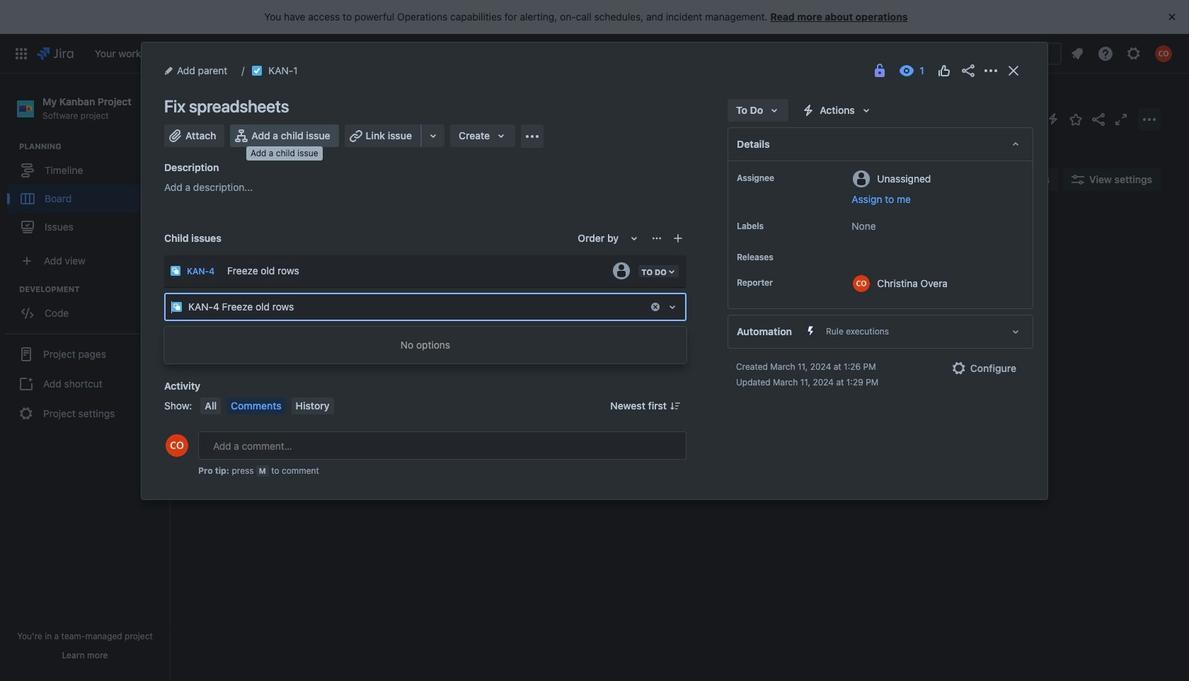 Task type: vqa. For each thing, say whether or not it's contained in the screenshot.
The Premium icon
no



Task type: describe. For each thing, give the bounding box(es) containing it.
reporter pin to top. only you can see pinned fields. image
[[776, 278, 787, 289]]

1 heading from the top
[[19, 141, 169, 152]]

issue actions image
[[652, 233, 663, 244]]

4 list item from the left
[[272, 34, 346, 73]]

8 list item from the left
[[550, 34, 599, 73]]

automation element
[[728, 315, 1034, 349]]

close image
[[1006, 62, 1023, 79]]

actions image
[[983, 62, 1000, 79]]

Search field
[[921, 42, 1062, 65]]

2 vertical spatial group
[[6, 334, 164, 434]]

clear image
[[650, 302, 661, 313]]

Search this board text field
[[200, 167, 265, 193]]

1 vertical spatial group
[[7, 284, 169, 332]]

copy link to issue image
[[295, 64, 306, 76]]

1 horizontal spatial list
[[1065, 41, 1181, 66]]

more information about christina overa image
[[854, 275, 871, 292]]

vote options: no one has voted for this issue yet. image
[[936, 62, 953, 79]]

7 list item from the left
[[498, 34, 539, 73]]

issue type: subtask image
[[170, 266, 181, 277]]

search image
[[926, 48, 938, 59]]

1 list item from the left
[[90, 34, 154, 73]]

sidebar element
[[0, 74, 170, 682]]

2 list item from the left
[[160, 34, 215, 73]]



Task type: locate. For each thing, give the bounding box(es) containing it.
banner
[[0, 34, 1190, 74]]

1 vertical spatial heading
[[19, 284, 169, 295]]

5 list item from the left
[[351, 34, 399, 73]]

details element
[[728, 127, 1034, 161]]

labels pin to top. only you can see pinned fields. image
[[767, 221, 778, 232]]

tooltip
[[246, 147, 323, 160]]

dialog
[[142, 42, 1048, 500]]

dismiss image
[[1164, 8, 1181, 25]]

task image
[[252, 65, 263, 76], [210, 290, 222, 302]]

0 vertical spatial task image
[[252, 65, 263, 76]]

None search field
[[921, 42, 1062, 65]]

enter full screen image
[[1113, 111, 1130, 128]]

1 horizontal spatial task image
[[252, 65, 263, 76]]

3 list item from the left
[[221, 34, 267, 73]]

open image
[[664, 299, 681, 316]]

assignee pin to top. only you can see pinned fields. image
[[778, 173, 789, 184]]

6 list item from the left
[[404, 34, 447, 73]]

2 heading from the top
[[19, 284, 169, 295]]

list item
[[90, 34, 154, 73], [160, 34, 215, 73], [221, 34, 267, 73], [272, 34, 346, 73], [351, 34, 399, 73], [404, 34, 447, 73], [498, 34, 539, 73], [550, 34, 599, 73]]

0 vertical spatial group
[[7, 141, 169, 246]]

jira image
[[37, 45, 73, 62], [37, 45, 73, 62]]

0 horizontal spatial list
[[88, 34, 836, 73]]

0 horizontal spatial task image
[[210, 290, 222, 302]]

1 vertical spatial task image
[[210, 290, 222, 302]]

add app image
[[524, 128, 541, 145]]

group
[[7, 141, 169, 246], [7, 284, 169, 332], [6, 334, 164, 434]]

link web pages and more image
[[425, 127, 442, 144]]

0 of 1 child issues complete image
[[343, 290, 355, 302], [343, 290, 355, 302]]

0 vertical spatial heading
[[19, 141, 169, 152]]

star kan board image
[[1068, 111, 1085, 128]]

primary element
[[8, 34, 836, 73]]

create child image
[[673, 233, 684, 244]]

None text field
[[171, 300, 174, 314]]

heading
[[19, 141, 169, 152], [19, 284, 169, 295]]

list
[[88, 34, 836, 73], [1065, 41, 1181, 66]]

Add a comment… field
[[198, 432, 687, 460]]

menu bar
[[198, 398, 337, 415]]



